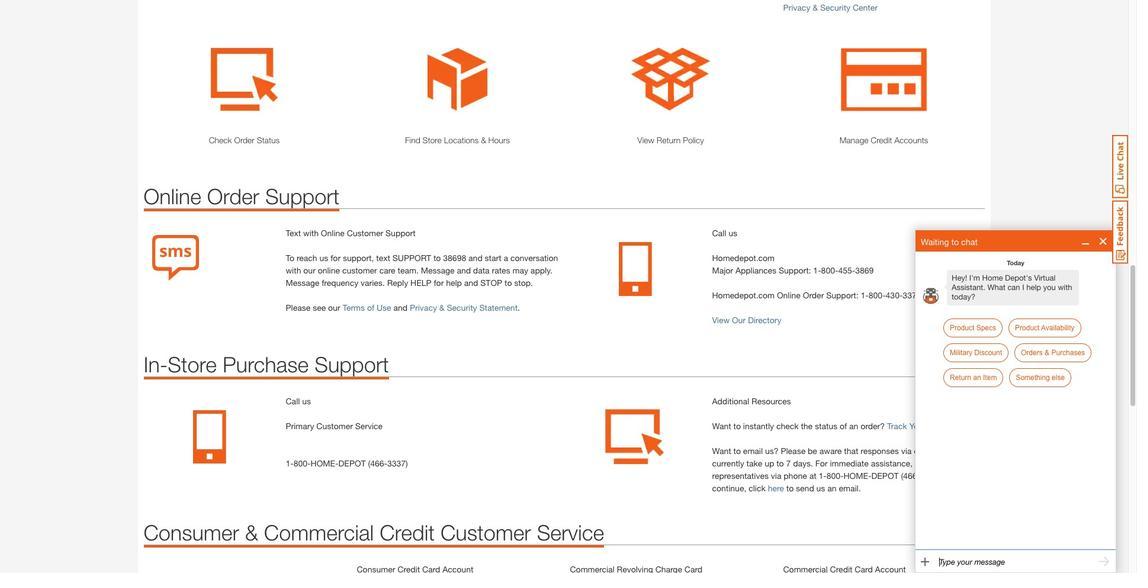 Task type: describe. For each thing, give the bounding box(es) containing it.
click
[[749, 484, 766, 494]]

something
[[1017, 374, 1051, 382]]

please
[[915, 459, 940, 469]]

3376
[[903, 290, 922, 301]]

0 vertical spatial return
[[657, 135, 681, 145]]

online order support
[[144, 184, 340, 209]]

(466- inside 'want to email us? please be aware that responses via email may currently take up to 7 days. for immediate assistance, please contact our representatives via phone at 1-800-home-depot (466-3337). to continue, click'
[[902, 471, 921, 481]]

something else button
[[1010, 369, 1072, 388]]

hey! i'm home depot's virtual assistant. what can i help you with today?
[[952, 274, 1073, 302]]

want to instantly check the status of an order? track your order
[[713, 421, 950, 431]]

virtual
[[1035, 274, 1056, 283]]

may inside 'want to email us? please be aware that responses via email may currently take up to 7 days. for immediate assistance, please contact our representatives via phone at 1-800-home-depot (466-3337). to continue, click'
[[937, 446, 952, 456]]

immediate
[[831, 459, 869, 469]]

check
[[777, 421, 799, 431]]

email.
[[839, 484, 861, 494]]

product availability
[[1016, 324, 1075, 332]]

0 vertical spatial privacy
[[784, 2, 811, 12]]

here to send us an email.
[[768, 484, 861, 494]]

manage credit accounts link
[[784, 134, 985, 146]]

us up major
[[729, 228, 738, 238]]

1 list item from the left
[[945, 284, 948, 290]]

& for privacy & security center
[[813, 2, 818, 12]]

text with online customer support
[[286, 228, 416, 238]]

our inside to reach us for support, text support to 38698 and start a conversation with our online customer care team. message and data rates may apply. message frequency varies. reply help for help and stop to stop.
[[304, 266, 316, 276]]

0 vertical spatial customer
[[347, 228, 384, 238]]

home- inside 'want to email us? please be aware that responses via email may currently take up to 7 days. for immediate assistance, please contact our representatives via phone at 1-800-home-depot (466-3337). to continue, click'
[[844, 471, 872, 481]]

discount
[[975, 349, 1003, 357]]

additional
[[713, 396, 750, 407]]

accounts
[[895, 135, 929, 145]]

reply
[[387, 278, 408, 288]]

live chat image
[[1113, 135, 1129, 199]]

chat
[[962, 237, 978, 247]]

0 vertical spatial via
[[902, 446, 912, 456]]

to inside to reach us for support, text support to 38698 and start a conversation with our online customer care team. message and data rates may apply. message frequency varies. reply help for help and stop to stop.
[[286, 253, 295, 263]]

for
[[816, 459, 828, 469]]

7
[[787, 459, 791, 469]]

else
[[1053, 374, 1066, 382]]

800- down 3869 at right top
[[869, 290, 886, 301]]

1 vertical spatial customer
[[317, 421, 353, 431]]

military discount
[[951, 349, 1003, 357]]

2 email from the left
[[915, 446, 934, 456]]

at
[[810, 471, 817, 481]]

{{windowtitle}} heading
[[922, 237, 978, 247]]

here
[[768, 484, 785, 494]]

0 horizontal spatial (466-
[[368, 459, 388, 469]]

with inside to reach us for support, text support to 38698 and start a conversation with our online customer care team. message and data rates may apply. message frequency varies. reply help for help and stop to stop.
[[286, 266, 301, 276]]

consumer & commercial credit customer service
[[144, 520, 605, 546]]

minimize image
[[1080, 235, 1093, 248]]

store finder image
[[357, 31, 559, 128]]

responses
[[861, 446, 899, 456]]

orders & purchases button
[[1015, 344, 1092, 363]]

policy
[[683, 135, 704, 145]]

military discount button
[[944, 344, 1009, 363]]

0 horizontal spatial for
[[331, 253, 341, 263]]

to inside 'want to email us? please be aware that responses via email may currently take up to 7 days. for immediate assistance, please contact our representatives via phone at 1-800-home-depot (466-3337). to continue, click'
[[946, 471, 955, 481]]

order left status
[[234, 135, 255, 145]]

to inside chat window dialog
[[952, 237, 960, 247]]

track your order link
[[888, 421, 950, 431]]

3337)
[[388, 459, 408, 469]]

be
[[808, 446, 818, 456]]

2 vertical spatial support
[[315, 352, 389, 378]]

& for consumer & commercial credit customer service
[[245, 520, 258, 546]]

homedepot.com for major
[[713, 253, 775, 263]]

want for want to email us? please be aware that responses via email may currently take up to 7 days. for immediate assistance, please contact our representatives via phone at 1-800-home-depot (466-3337). to continue, click
[[713, 446, 732, 456]]

send
[[797, 484, 815, 494]]

help inside to reach us for support, text support to 38698 and start a conversation with our online customer care team. message and data rates may apply. message frequency varies. reply help for help and stop to stop.
[[446, 278, 462, 288]]

item
[[984, 374, 998, 382]]

1- down 3869 at right top
[[861, 290, 869, 301]]

call for 1-800-home-depot (466-3337)
[[286, 396, 300, 407]]

appliances
[[736, 266, 777, 276]]

today
[[1008, 260, 1025, 267]]

assistant.
[[952, 283, 986, 292]]

0 vertical spatial credit
[[871, 135, 893, 145]]

1-800-home-depot (466-3337)
[[286, 459, 408, 469]]

military
[[951, 349, 973, 357]]

hey!
[[952, 274, 968, 283]]

see
[[313, 303, 326, 313]]

terms of use link
[[343, 303, 392, 313]]

1 horizontal spatial for
[[434, 278, 444, 288]]

in-
[[144, 352, 168, 378]]

up
[[765, 459, 775, 469]]

customer
[[342, 266, 377, 276]]

to down the phone
[[787, 484, 794, 494]]

status
[[257, 135, 280, 145]]

want to email us? please be aware that responses via email may currently take up to 7 days. for immediate assistance, please contact our representatives via phone at 1-800-home-depot (466-3337). to continue, click
[[713, 446, 985, 494]]

430-
[[886, 290, 903, 301]]

check
[[209, 135, 232, 145]]

0 vertical spatial home-
[[311, 459, 339, 469]]

track
[[888, 421, 908, 431]]

text
[[376, 253, 390, 263]]

locations
[[444, 135, 479, 145]]

credit card image for credit
[[784, 31, 985, 128]]

status
[[815, 421, 838, 431]]

order right 'your'
[[929, 421, 950, 431]]

apply.
[[531, 266, 553, 276]]

homedepot.com online order support: 1-800-430-3376
[[713, 290, 922, 301]]

the
[[801, 421, 813, 431]]

purchase
[[223, 352, 309, 378]]

product specs
[[951, 324, 997, 332]]

3337).
[[921, 471, 944, 481]]

with inside hey! i'm home depot's virtual assistant. what can i help you with today?
[[1059, 283, 1073, 292]]

support: for order
[[827, 290, 859, 301]]

additional resources
[[713, 396, 794, 407]]

rates
[[492, 266, 511, 276]]

major
[[713, 266, 734, 276]]

and up data
[[469, 253, 483, 263]]

orders & purchases
[[1022, 349, 1086, 357]]

hey! i'm home depot's virtual assistant. what can i help you with today? list
[[916, 269, 1117, 307]]

support
[[393, 253, 431, 263]]

reach
[[297, 253, 317, 263]]

38698
[[443, 253, 467, 263]]

stop
[[481, 278, 503, 288]]

0 vertical spatial support
[[265, 184, 340, 209]]

credit card image for order
[[144, 31, 345, 128]]

to reach us for support, text support to 38698 and start a conversation with our online customer care team. message and data rates may apply. message frequency varies. reply help for help and stop to stop.
[[286, 253, 558, 288]]

stop.
[[515, 278, 533, 288]]



Task type: locate. For each thing, give the bounding box(es) containing it.
product up orders
[[1016, 324, 1040, 332]]

representatives
[[713, 471, 769, 481]]

depot down assistance,
[[872, 471, 899, 481]]

0 vertical spatial online
[[144, 184, 201, 209]]

order?
[[861, 421, 885, 431]]

0 horizontal spatial help
[[446, 278, 462, 288]]

1 horizontal spatial service
[[537, 520, 605, 546]]

to left instantly on the right bottom
[[734, 421, 741, 431]]

.
[[518, 303, 520, 313]]

800- down primary
[[294, 459, 311, 469]]

an left email.
[[828, 484, 837, 494]]

call us for homedepot.com
[[713, 228, 738, 238]]

may
[[513, 266, 529, 276], [937, 446, 952, 456]]

2 product from the left
[[1016, 324, 1040, 332]]

view left policy
[[638, 135, 655, 145]]

return down military at the bottom of the page
[[951, 374, 972, 382]]

security left center
[[821, 2, 851, 12]]

to left 38698
[[434, 253, 441, 263]]

1 vertical spatial with
[[286, 266, 301, 276]]

online up support,
[[321, 228, 345, 238]]

care
[[380, 266, 396, 276]]

check order status
[[209, 135, 280, 145]]

depot down the primary customer service
[[339, 459, 366, 469]]

want down 'additional'
[[713, 421, 732, 431]]

of right status
[[840, 421, 848, 431]]

2 horizontal spatial with
[[1059, 283, 1073, 292]]

store for in-
[[168, 352, 217, 378]]

1 horizontal spatial product
[[1016, 324, 1040, 332]]

and down 38698
[[457, 266, 471, 276]]

1 credit card image from the left
[[144, 31, 345, 128]]

view
[[638, 135, 655, 145], [713, 315, 730, 325]]

1 vertical spatial to
[[946, 471, 955, 481]]

1 horizontal spatial  image
[[570, 395, 701, 480]]

0 vertical spatial with
[[303, 228, 319, 238]]

support: inside homedepot.com major appliances support: 1-800-455-3869
[[779, 266, 812, 276]]

0 horizontal spatial message
[[286, 278, 320, 288]]

specs
[[977, 324, 997, 332]]

(466-
[[368, 459, 388, 469], [902, 471, 921, 481]]

our right the contact
[[972, 459, 985, 469]]

1 vertical spatial return
[[951, 374, 972, 382]]

our inside 'want to email us? please be aware that responses via email may currently take up to 7 days. for immediate assistance, please contact our representatives via phone at 1-800-home-depot (466-3337). to continue, click'
[[972, 459, 985, 469]]

2 vertical spatial customer
[[441, 520, 531, 546]]

assistance,
[[872, 459, 913, 469]]

today heading
[[922, 258, 1111, 267]]

1- right at
[[819, 471, 827, 481]]

may up the stop.
[[513, 266, 529, 276]]

1 vertical spatial privacy
[[410, 303, 437, 313]]

& inside button
[[1045, 349, 1050, 357]]

homedepot.com for online
[[713, 290, 775, 301]]

with right 'you'
[[1059, 283, 1073, 292]]

help
[[446, 278, 462, 288], [1027, 283, 1042, 292]]

0 horizontal spatial credit card image
[[144, 31, 345, 128]]

online
[[318, 266, 340, 276]]

us inside to reach us for support, text support to 38698 and start a conversation with our online customer care team. message and data rates may apply. message frequency varies. reply help for help and stop to stop.
[[320, 253, 329, 263]]

please left "see"
[[286, 303, 311, 313]]

1 horizontal spatial call
[[713, 228, 727, 238]]

1 vertical spatial via
[[771, 471, 782, 481]]

0 horizontal spatial please
[[286, 303, 311, 313]]

1 vertical spatial credit
[[380, 520, 435, 546]]

chat window dialog
[[916, 230, 1117, 574]]

phone
[[784, 471, 808, 481]]

depot's
[[1006, 274, 1033, 283]]

online up sms icon
[[144, 184, 201, 209]]

0 vertical spatial service
[[355, 421, 383, 431]]

2 horizontal spatial an
[[974, 374, 982, 382]]

1 vertical spatial support:
[[827, 290, 859, 301]]

via
[[902, 446, 912, 456], [771, 471, 782, 481]]

view for view return policy
[[638, 135, 655, 145]]

0 vertical spatial may
[[513, 266, 529, 276]]

that
[[845, 446, 859, 456]]

for up online
[[331, 253, 341, 263]]

0 horizontal spatial return
[[657, 135, 681, 145]]

0 horizontal spatial an
[[828, 484, 837, 494]]

with down reach at left
[[286, 266, 301, 276]]

credit card image
[[144, 31, 345, 128], [784, 31, 985, 128]]

support down terms
[[315, 352, 389, 378]]

2 horizontal spatial online
[[777, 290, 801, 301]]

0 vertical spatial please
[[286, 303, 311, 313]]

an left the item
[[974, 374, 982, 382]]

an left order?
[[850, 421, 859, 431]]

0 horizontal spatial depot
[[339, 459, 366, 469]]

our down reach at left
[[304, 266, 316, 276]]

1 horizontal spatial to
[[946, 471, 955, 481]]

homedepot.com inside homedepot.com major appliances support: 1-800-455-3869
[[713, 253, 775, 263]]

help
[[411, 278, 432, 288]]

1 vertical spatial want
[[713, 446, 732, 456]]

0 horizontal spatial view
[[638, 135, 655, 145]]

i'm
[[970, 274, 981, 283]]

1 horizontal spatial our
[[328, 303, 340, 313]]

via up here
[[771, 471, 782, 481]]

primary customer service
[[286, 421, 383, 431]]

us up primary
[[302, 396, 311, 407]]

1 vertical spatial store
[[168, 352, 217, 378]]

something else
[[1017, 374, 1066, 382]]

please inside 'want to email us? please be aware that responses via email may currently take up to 7 days. for immediate assistance, please contact our representatives via phone at 1-800-home-depot (466-3337). to continue, click'
[[781, 446, 806, 456]]

find
[[405, 135, 421, 145]]

0 vertical spatial call us
[[713, 228, 738, 238]]

800- down 'for'
[[827, 471, 844, 481]]

1 horizontal spatial support:
[[827, 290, 859, 301]]

1 homedepot.com from the top
[[713, 253, 775, 263]]

what
[[988, 283, 1006, 292]]

1 vertical spatial homedepot.com
[[713, 290, 775, 301]]

call up major
[[713, 228, 727, 238]]

please up "7"
[[781, 446, 806, 456]]

1 horizontal spatial security
[[821, 2, 851, 12]]

1 horizontal spatial home-
[[844, 471, 872, 481]]

today?
[[952, 293, 976, 302]]

help down 38698
[[446, 278, 462, 288]]

product left "specs"
[[951, 324, 975, 332]]

store for find
[[423, 135, 442, 145]]

via up assistance,
[[902, 446, 912, 456]]

2 vertical spatial with
[[1059, 283, 1073, 292]]

1 horizontal spatial with
[[303, 228, 319, 238]]

with right text
[[303, 228, 319, 238]]

message up help
[[421, 266, 455, 276]]

800- inside homedepot.com major appliances support: 1-800-455-3869
[[822, 266, 839, 276]]

2 horizontal spatial our
[[972, 459, 985, 469]]

to down the contact
[[946, 471, 955, 481]]

0 vertical spatial view
[[638, 135, 655, 145]]

call us up primary
[[286, 396, 311, 407]]

us up online
[[320, 253, 329, 263]]

1 vertical spatial (466-
[[902, 471, 921, 481]]

call
[[713, 228, 727, 238], [286, 396, 300, 407]]

email up please
[[915, 446, 934, 456]]

to left chat
[[952, 237, 960, 247]]

want for want to instantly check the status of an order? track your order
[[713, 421, 732, 431]]

1 horizontal spatial depot
[[872, 471, 899, 481]]

1  image from the left
[[144, 395, 274, 480]]

1- inside homedepot.com major appliances support: 1-800-455-3869
[[814, 266, 822, 276]]

homedepot.com major appliances support: 1-800-455-3869
[[713, 253, 874, 276]]

return inside button
[[951, 374, 972, 382]]

call us for 1-800-home-depot (466-3337)
[[286, 396, 311, 407]]

online down homedepot.com major appliances support: 1-800-455-3869
[[777, 290, 801, 301]]

1 horizontal spatial view
[[713, 315, 730, 325]]

commercial
[[264, 520, 374, 546]]

1 vertical spatial depot
[[872, 471, 899, 481]]

us right send
[[817, 484, 826, 494]]

2  image from the left
[[570, 395, 701, 480]]

(466- down the primary customer service
[[368, 459, 388, 469]]

1 horizontal spatial email
[[915, 446, 934, 456]]

of left use
[[367, 303, 375, 313]]

order down check order status link
[[207, 184, 260, 209]]

help right i at right
[[1027, 283, 1042, 292]]

view our directory
[[713, 315, 782, 325]]

can
[[1008, 283, 1021, 292]]

message down reach at left
[[286, 278, 320, 288]]

0 horizontal spatial email
[[744, 446, 763, 456]]

0 horizontal spatial of
[[367, 303, 375, 313]]

support:
[[779, 266, 812, 276], [827, 290, 859, 301]]

want up the currently
[[713, 446, 732, 456]]

hey! i'm home depot's virtual assistant. what can i help you with today? log
[[916, 258, 1117, 394]]

1 vertical spatial security
[[447, 303, 477, 313]]

0 vertical spatial message
[[421, 266, 455, 276]]

varies.
[[361, 278, 385, 288]]

800- up homedepot.com online order support: 1-800-430-3376
[[822, 266, 839, 276]]

and right use
[[394, 303, 408, 313]]

1 email from the left
[[744, 446, 763, 456]]

send image
[[1098, 556, 1111, 569]]

days.
[[794, 459, 814, 469]]

support: up homedepot.com online order support: 1-800-430-3376
[[779, 266, 812, 276]]

0 horizontal spatial credit
[[380, 520, 435, 546]]

1 horizontal spatial via
[[902, 446, 912, 456]]

privacy & security statement link
[[410, 303, 518, 313]]

0 horizontal spatial our
[[304, 266, 316, 276]]

0 horizontal spatial store
[[168, 352, 217, 378]]

1 horizontal spatial privacy
[[784, 2, 811, 12]]

0 horizontal spatial  image
[[144, 395, 274, 480]]

1- up homedepot.com online order support: 1-800-430-3376
[[814, 266, 822, 276]]

to
[[286, 253, 295, 263], [946, 471, 955, 481]]

1 product from the left
[[951, 324, 975, 332]]

(466- down please
[[902, 471, 921, 481]]

security left statement
[[447, 303, 477, 313]]

0 horizontal spatial to
[[286, 253, 295, 263]]

team.
[[398, 266, 419, 276]]

support,
[[343, 253, 374, 263]]

1 vertical spatial please
[[781, 446, 806, 456]]

home- up email.
[[844, 471, 872, 481]]

depot inside 'want to email us? please be aware that responses via email may currently take up to 7 days. for immediate assistance, please contact our representatives via phone at 1-800-home-depot (466-3337). to continue, click'
[[872, 471, 899, 481]]

order
[[234, 135, 255, 145], [207, 184, 260, 209], [803, 290, 825, 301], [929, 421, 950, 431]]

email up take
[[744, 446, 763, 456]]

1 vertical spatial call
[[286, 396, 300, 407]]

end conversation image
[[1098, 235, 1111, 248]]

want
[[713, 421, 732, 431], [713, 446, 732, 456]]

order down homedepot.com major appliances support: 1-800-455-3869
[[803, 290, 825, 301]]

our right "see"
[[328, 303, 340, 313]]

800- inside 'want to email us? please be aware that responses via email may currently take up to 7 days. for immediate assistance, please contact our representatives via phone at 1-800-home-depot (466-3337). to continue, click'
[[827, 471, 844, 481]]

product for product availability
[[1016, 324, 1040, 332]]

0 vertical spatial of
[[367, 303, 375, 313]]

store inside find store locations & hours link
[[423, 135, 442, 145]]

0 vertical spatial an
[[974, 374, 982, 382]]

instantly
[[744, 421, 775, 431]]

store
[[423, 135, 442, 145], [168, 352, 217, 378]]

statement
[[480, 303, 518, 313]]

& for orders & purchases
[[1045, 349, 1050, 357]]

0 vertical spatial support:
[[779, 266, 812, 276]]

a
[[504, 253, 508, 263]]

use
[[377, 303, 392, 313]]

call for homedepot.com
[[713, 228, 727, 238]]

2 homedepot.com from the top
[[713, 290, 775, 301]]

1 vertical spatial home-
[[844, 471, 872, 481]]

2 vertical spatial our
[[972, 459, 985, 469]]

Type your message text field
[[940, 558, 1093, 567]]

terms
[[343, 303, 365, 313]]

1 vertical spatial online
[[321, 228, 345, 238]]

feedback link image
[[1113, 200, 1129, 264]]

1 horizontal spatial of
[[840, 421, 848, 431]]

homedepot.com up appliances
[[713, 253, 775, 263]]

1 horizontal spatial call us
[[713, 228, 738, 238]]

1 vertical spatial service
[[537, 520, 605, 546]]

view for view our directory
[[713, 315, 730, 325]]

0 vertical spatial depot
[[339, 459, 366, 469]]

support up support at left
[[386, 228, 416, 238]]

view return policy link
[[570, 134, 772, 146]]

message
[[421, 266, 455, 276], [286, 278, 320, 288]]

1- down primary
[[286, 459, 294, 469]]

please
[[286, 303, 311, 313], [781, 446, 806, 456]]

for right help
[[434, 278, 444, 288]]

mobile image
[[570, 227, 701, 311]]

return an item button
[[944, 369, 1004, 388]]

call us up major
[[713, 228, 738, 238]]

list item
[[945, 284, 948, 290], [945, 284, 948, 290]]

0 vertical spatial for
[[331, 253, 341, 263]]

0 vertical spatial homedepot.com
[[713, 253, 775, 263]]

0 vertical spatial want
[[713, 421, 732, 431]]

and down data
[[464, 278, 478, 288]]

homedepot.com up view our directory
[[713, 290, 775, 301]]

manage credit accounts
[[840, 135, 929, 145]]

1 vertical spatial may
[[937, 446, 952, 456]]

us
[[729, 228, 738, 238], [320, 253, 329, 263], [302, 396, 311, 407], [817, 484, 826, 494]]

waiting to chat
[[922, 237, 978, 247]]

0 vertical spatial store
[[423, 135, 442, 145]]

1 vertical spatial an
[[850, 421, 859, 431]]

1 horizontal spatial online
[[321, 228, 345, 238]]

1 want from the top
[[713, 421, 732, 431]]

support up text
[[265, 184, 340, 209]]

product for product specs
[[951, 324, 975, 332]]

an inside button
[[974, 374, 982, 382]]

may inside to reach us for support, text support to 38698 and start a conversation with our online customer care team. message and data rates may apply. message frequency varies. reply help for help and stop to stop.
[[513, 266, 529, 276]]

privacy & security center
[[784, 2, 878, 12]]

1 vertical spatial our
[[328, 303, 340, 313]]

0 horizontal spatial service
[[355, 421, 383, 431]]

home
[[983, 274, 1004, 283]]

contact
[[942, 459, 970, 469]]

support: for appliances
[[779, 266, 812, 276]]

2 credit card image from the left
[[784, 31, 985, 128]]

800-
[[822, 266, 839, 276], [869, 290, 886, 301], [294, 459, 311, 469], [827, 471, 844, 481]]

continue,
[[713, 484, 747, 494]]

1- inside 'want to email us? please be aware that responses via email may currently take up to 7 days. for immediate assistance, please contact our representatives via phone at 1-800-home-depot (466-3337). to continue, click'
[[819, 471, 827, 481]]

0 horizontal spatial support:
[[779, 266, 812, 276]]

home-
[[311, 459, 339, 469], [844, 471, 872, 481]]

1 horizontal spatial may
[[937, 446, 952, 456]]

to left reach at left
[[286, 253, 295, 263]]

want inside 'want to email us? please be aware that responses via email may currently take up to 7 days. for immediate assistance, please contact our representatives via phone at 1-800-home-depot (466-3337). to continue, click'
[[713, 446, 732, 456]]

frequency
[[322, 278, 359, 288]]

online
[[144, 184, 201, 209], [321, 228, 345, 238], [777, 290, 801, 301]]

2 want from the top
[[713, 446, 732, 456]]

help inside hey! i'm home depot's virtual assistant. what can i help you with today?
[[1027, 283, 1042, 292]]

sms icon image
[[144, 227, 209, 283]]

0 vertical spatial our
[[304, 266, 316, 276]]

0 horizontal spatial home-
[[311, 459, 339, 469]]

box icon image
[[570, 31, 772, 128]]

0 horizontal spatial online
[[144, 184, 201, 209]]

0 vertical spatial security
[[821, 2, 851, 12]]

return left policy
[[657, 135, 681, 145]]

1 horizontal spatial help
[[1027, 283, 1042, 292]]

to down rates
[[505, 278, 512, 288]]

privacy & security center link
[[784, 2, 878, 12]]

support: down 455-
[[827, 290, 859, 301]]

home- down the primary customer service
[[311, 459, 339, 469]]

find store locations & hours
[[405, 135, 510, 145]]

1 vertical spatial message
[[286, 278, 320, 288]]

2 vertical spatial online
[[777, 290, 801, 301]]

consumer
[[144, 520, 239, 546]]

security
[[821, 2, 851, 12], [447, 303, 477, 313]]

conversation
[[511, 253, 558, 263]]

2 list item from the left
[[945, 284, 948, 290]]

call up primary
[[286, 396, 300, 407]]

view left our
[[713, 315, 730, 325]]

may up the contact
[[937, 446, 952, 456]]

1 horizontal spatial please
[[781, 446, 806, 456]]

our
[[732, 315, 746, 325]]

to left "7"
[[777, 459, 784, 469]]

 image
[[144, 395, 274, 480], [570, 395, 701, 480]]

find store locations & hours link
[[357, 134, 559, 146]]

0 horizontal spatial with
[[286, 266, 301, 276]]

text
[[286, 228, 301, 238]]

1 vertical spatial view
[[713, 315, 730, 325]]

0 horizontal spatial call
[[286, 396, 300, 407]]

to up the currently
[[734, 446, 741, 456]]

orders
[[1022, 349, 1043, 357]]

0 horizontal spatial product
[[951, 324, 975, 332]]

take
[[747, 459, 763, 469]]

1 vertical spatial support
[[386, 228, 416, 238]]

3869
[[856, 266, 874, 276]]



Task type: vqa. For each thing, say whether or not it's contained in the screenshot.
98134
no



